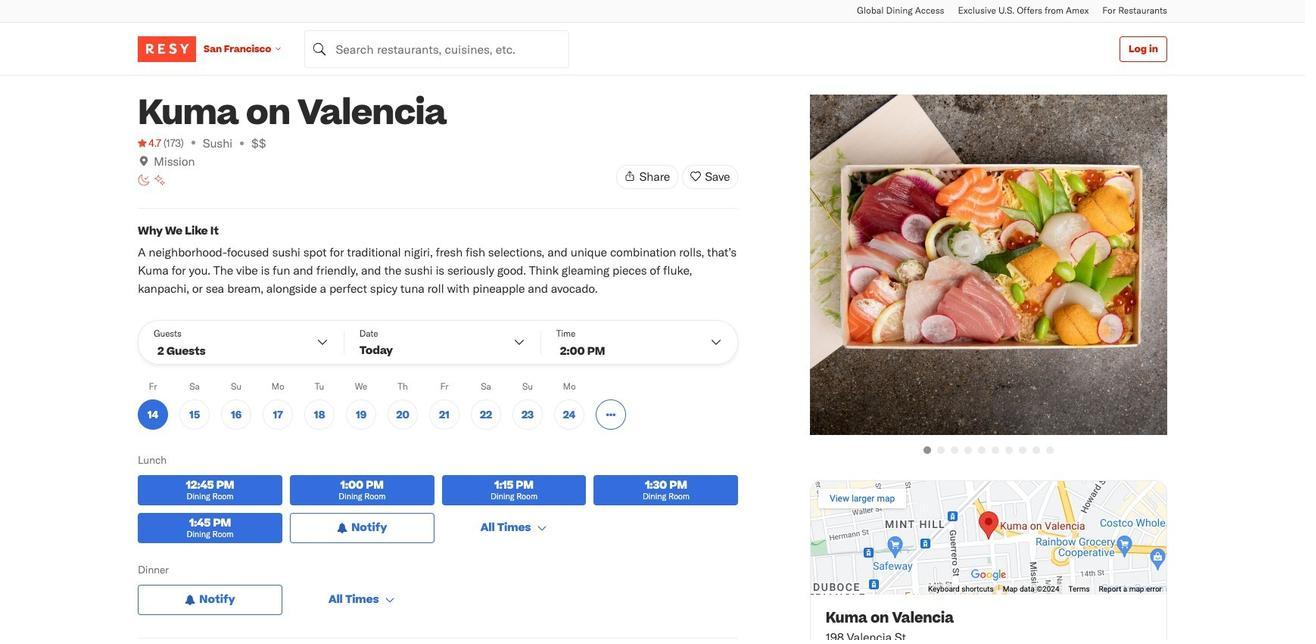 Task type: locate. For each thing, give the bounding box(es) containing it.
None field
[[305, 30, 570, 68]]



Task type: describe. For each thing, give the bounding box(es) containing it.
4.7 out of 5 stars image
[[138, 136, 161, 151]]

Search restaurants, cuisines, etc. text field
[[305, 30, 570, 68]]



Task type: vqa. For each thing, say whether or not it's contained in the screenshot.
the Search restaurants, cuisines, etc. text box
yes



